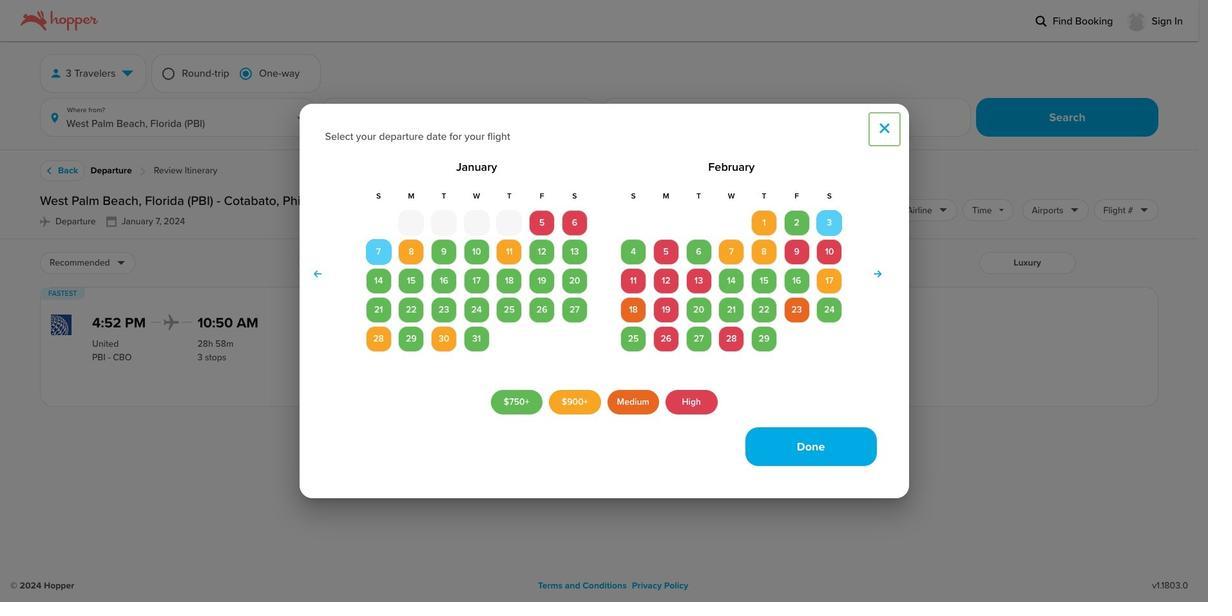 Task type: locate. For each thing, give the bounding box(es) containing it.
close button icon image
[[879, 123, 890, 133]]

1 vertical spatial b2b airplane icon image
[[164, 314, 179, 330]]

end image
[[814, 206, 823, 215], [939, 206, 948, 215], [999, 206, 1004, 215], [1070, 206, 1079, 215], [1140, 206, 1149, 215]]

0 vertical spatial b2b airplane icon image
[[40, 216, 50, 227]]

end image
[[116, 258, 125, 267]]

arrow right image
[[874, 270, 882, 279]]

dialog
[[299, 103, 909, 499], [299, 103, 909, 499]]

january element
[[364, 193, 590, 352]]

option group
[[156, 60, 310, 87]]

calendar icon image
[[106, 216, 116, 227]]

b2b airplane icon image
[[40, 216, 50, 227], [164, 314, 179, 330]]

5 end image from the left
[[1140, 206, 1149, 215]]

3 end image from the left
[[999, 206, 1004, 215]]

layover 3 stops  -0d element
[[197, 350, 259, 364]]

february element
[[619, 193, 845, 352]]



Task type: describe. For each thing, give the bounding box(es) containing it.
4 end image from the left
[[1070, 206, 1079, 215]]

2 end image from the left
[[939, 206, 948, 215]]

1 horizontal spatial b2b airplane icon image
[[164, 314, 179, 330]]

duration 28h 58m element
[[197, 337, 259, 350]]

united image
[[51, 314, 72, 335]]

0 horizontal spatial b2b airplane icon image
[[40, 216, 50, 227]]

dropdown image
[[121, 66, 135, 81]]

1 end image from the left
[[814, 206, 823, 215]]

arrow left image
[[314, 270, 322, 279]]

departure at 4:52 pm element
[[92, 314, 146, 332]]

arrival at 10:50 am element
[[197, 314, 259, 332]]



Task type: vqa. For each thing, say whether or not it's contained in the screenshot.
end icon to the right
no



